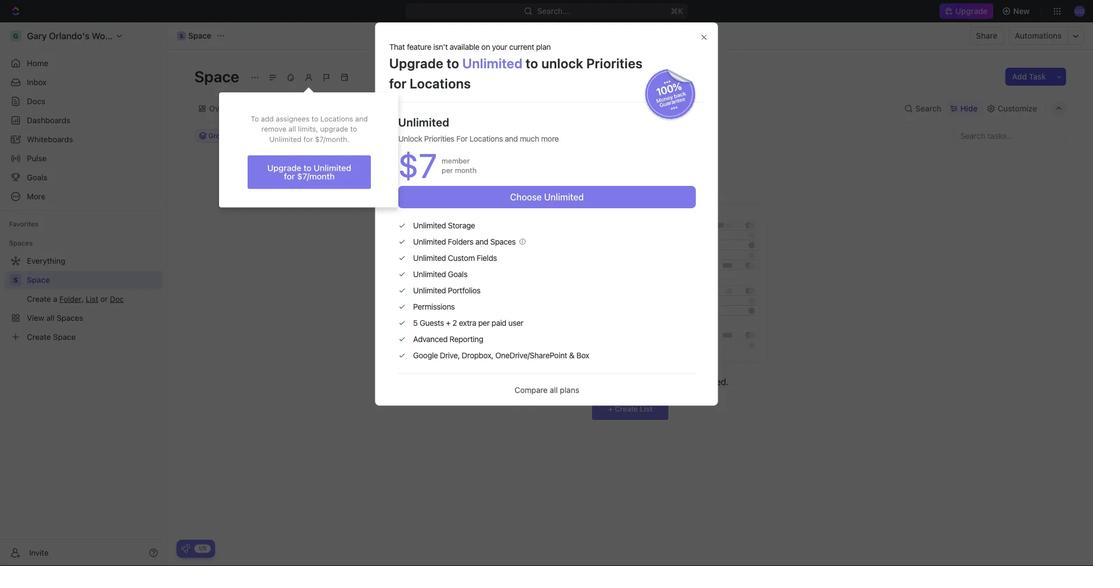 Task type: locate. For each thing, give the bounding box(es) containing it.
space
[[188, 31, 211, 40], [195, 67, 243, 85], [27, 276, 50, 285], [552, 377, 577, 388]]

extra
[[459, 319, 477, 328]]

locations right for in the left of the page
[[470, 134, 503, 143]]

this space is empty. create a list to get started.
[[532, 377, 729, 388]]

0 vertical spatial s
[[180, 33, 184, 39]]

2 vertical spatial upgrade
[[267, 163, 302, 173]]

0 horizontal spatial goals
[[27, 173, 47, 182]]

per inside "member per month"
[[442, 166, 453, 174]]

1 vertical spatial for
[[284, 172, 295, 181]]

create left a
[[618, 377, 645, 388]]

list right a
[[655, 377, 669, 388]]

and for to
[[355, 115, 368, 123]]

unlock
[[398, 134, 423, 143]]

and inside to add assignees to locations and remove all limits, upgrade to unlimited for $7/month.
[[355, 115, 368, 123]]

unlimited storage
[[413, 221, 475, 230]]

and for unlimited
[[505, 134, 518, 143]]

+
[[446, 319, 451, 328], [609, 405, 613, 413]]

1 horizontal spatial list
[[655, 377, 669, 388]]

1 horizontal spatial all
[[550, 386, 558, 395]]

spaces
[[491, 237, 516, 247], [9, 239, 33, 247]]

upgrade to unlimited for $7/month
[[267, 163, 351, 181]]

to inside upgrade to unlimited for $7/month
[[304, 163, 312, 173]]

0 horizontal spatial and
[[355, 115, 368, 123]]

new
[[1014, 6, 1030, 16]]

upgrade down remove
[[267, 163, 302, 173]]

0 horizontal spatial locations
[[321, 115, 353, 123]]

to right upgrade
[[351, 125, 357, 133]]

to
[[447, 55, 460, 71], [526, 55, 539, 71], [312, 115, 319, 123], [351, 125, 357, 133], [304, 163, 312, 173], [672, 377, 680, 388]]

assignees
[[276, 115, 310, 123]]

1 vertical spatial priorities
[[424, 134, 455, 143]]

0 horizontal spatial upgrade
[[267, 163, 302, 173]]

1 horizontal spatial s
[[180, 33, 184, 39]]

unlimited inside button
[[544, 192, 584, 203]]

list down a
[[640, 405, 653, 413]]

unlimited inside upgrade to unlimited for $7/month
[[314, 163, 351, 173]]

0 horizontal spatial space, , element
[[10, 275, 21, 286]]

for inside to add assignees to locations and remove all limits, upgrade to unlimited for $7/month.
[[304, 135, 313, 143]]

1 vertical spatial all
[[550, 386, 558, 395]]

0 vertical spatial locations
[[321, 115, 353, 123]]

search...
[[538, 6, 570, 16]]

0 horizontal spatial spaces
[[9, 239, 33, 247]]

0 vertical spatial and
[[355, 115, 368, 123]]

add task
[[1013, 72, 1047, 81]]

hide
[[961, 104, 978, 113]]

0 horizontal spatial list
[[640, 405, 653, 413]]

goals
[[27, 173, 47, 182], [448, 270, 468, 279]]

upgrade down feature
[[389, 55, 444, 71]]

customize
[[998, 104, 1038, 113]]

space link
[[27, 271, 160, 289]]

is
[[579, 377, 586, 388]]

1 horizontal spatial for
[[304, 135, 313, 143]]

upgrade for upgrade to unlimited
[[389, 55, 444, 71]]

1 vertical spatial locations
[[470, 134, 503, 143]]

per down member
[[442, 166, 453, 174]]

more
[[541, 134, 559, 143]]

locations inside to add assignees to locations and remove all limits, upgrade to unlimited for $7/month.
[[321, 115, 353, 123]]

0 vertical spatial goals
[[27, 173, 47, 182]]

create down this space is empty. create a list to get started.
[[615, 405, 638, 413]]

0 horizontal spatial priorities
[[424, 134, 455, 143]]

unlimited down on
[[463, 55, 523, 71]]

locations up upgrade
[[321, 115, 353, 123]]

0 vertical spatial list
[[655, 377, 669, 388]]

that feature isn't available on your current plan
[[389, 42, 551, 52]]

0 horizontal spatial per
[[442, 166, 453, 174]]

0 vertical spatial create
[[618, 377, 645, 388]]

to add assignees to locations and remove all limits, upgrade to unlimited for $7/month.
[[251, 115, 368, 143]]

space, , element
[[177, 31, 186, 40], [10, 275, 21, 286]]

per left paid
[[478, 319, 490, 328]]

&
[[569, 351, 575, 360]]

share button
[[970, 27, 1005, 45]]

choose
[[510, 192, 542, 203]]

0 vertical spatial +
[[446, 319, 451, 328]]

unlimited up unlimited portfolios
[[413, 270, 446, 279]]

2 horizontal spatial and
[[505, 134, 518, 143]]

permissions
[[413, 302, 455, 312]]

assignees
[[467, 132, 500, 140]]

unlimited folders and spaces
[[413, 237, 516, 247]]

list
[[655, 377, 669, 388], [640, 405, 653, 413]]

folders
[[448, 237, 474, 247]]

compare
[[515, 386, 548, 395]]

spaces down favorites
[[9, 239, 33, 247]]

0 horizontal spatial s
[[13, 276, 18, 284]]

1 vertical spatial goals
[[448, 270, 468, 279]]

1 vertical spatial s
[[13, 276, 18, 284]]

s space
[[180, 31, 211, 40]]

priorities for unlock
[[424, 134, 455, 143]]

spaces up fields
[[491, 237, 516, 247]]

0 vertical spatial per
[[442, 166, 453, 174]]

limits,
[[298, 125, 318, 133]]

upgrade up the share
[[956, 6, 988, 16]]

1/5
[[198, 546, 207, 552]]

box
[[577, 351, 590, 360]]

s inside the s space
[[180, 33, 184, 39]]

1 vertical spatial create
[[615, 405, 638, 413]]

onboarding checklist button image
[[181, 545, 190, 554]]

create
[[618, 377, 645, 388], [615, 405, 638, 413]]

0 horizontal spatial all
[[289, 125, 296, 133]]

task
[[1030, 72, 1047, 81]]

1 vertical spatial upgrade
[[389, 55, 444, 71]]

priorities
[[587, 55, 643, 71], [424, 134, 455, 143]]

to unlock priorities for locations
[[389, 55, 643, 91]]

search
[[916, 104, 942, 113]]

unlimited up "unlimited goals"
[[413, 254, 446, 263]]

1 horizontal spatial upgrade
[[389, 55, 444, 71]]

google drive,
[[413, 351, 460, 360]]

priorities inside the 'to unlock priorities for locations'
[[587, 55, 643, 71]]

1 horizontal spatial priorities
[[587, 55, 643, 71]]

2 horizontal spatial upgrade
[[956, 6, 988, 16]]

all right this
[[550, 386, 558, 395]]

custom
[[448, 254, 475, 263]]

1 horizontal spatial space, , element
[[177, 31, 186, 40]]

unlimited down $7/month.
[[314, 163, 351, 173]]

and inside unlimited unlock priorities for locations and much more
[[505, 134, 518, 143]]

s for s space
[[180, 33, 184, 39]]

space, , element inside the space tree
[[10, 275, 21, 286]]

1 vertical spatial and
[[505, 134, 518, 143]]

+ down empty.
[[609, 405, 613, 413]]

priorities inside unlimited unlock priorities for locations and much more
[[424, 134, 455, 143]]

google drive, dropbox, onedrive/sharepoint & box
[[413, 351, 590, 360]]

s
[[180, 33, 184, 39], [13, 276, 18, 284]]

add
[[261, 115, 274, 123]]

add
[[1013, 72, 1028, 81]]

0 vertical spatial space, , element
[[177, 31, 186, 40]]

priorities right the 'unlock'
[[587, 55, 643, 71]]

for down limits,
[[304, 135, 313, 143]]

this
[[532, 377, 549, 388]]

feature
[[407, 42, 432, 52]]

for left $7/month
[[284, 172, 295, 181]]

all
[[289, 125, 296, 133], [550, 386, 558, 395]]

upgrade for upgrade to unlimited for $7/month
[[267, 163, 302, 173]]

compare all plans button
[[515, 386, 580, 395]]

0 vertical spatial for
[[304, 135, 313, 143]]

0 vertical spatial all
[[289, 125, 296, 133]]

unlimited right choose in the left top of the page
[[544, 192, 584, 203]]

locations inside unlimited unlock priorities for locations and much more
[[470, 134, 503, 143]]

inbox
[[27, 78, 47, 87]]

goals down pulse
[[27, 173, 47, 182]]

1 horizontal spatial locations
[[470, 134, 503, 143]]

unlimited portfolios
[[413, 286, 481, 295]]

s inside tree
[[13, 276, 18, 284]]

unlimited
[[463, 55, 523, 71], [398, 116, 450, 129], [269, 135, 302, 143], [314, 163, 351, 173], [544, 192, 584, 203], [413, 221, 446, 230], [413, 237, 446, 247], [413, 254, 446, 263], [413, 270, 446, 279], [413, 286, 446, 295]]

1 vertical spatial +
[[609, 405, 613, 413]]

$7/month.
[[315, 135, 350, 143]]

1 horizontal spatial and
[[476, 237, 489, 247]]

+ left 2
[[446, 319, 451, 328]]

1 vertical spatial space, , element
[[10, 275, 21, 286]]

goals link
[[4, 169, 163, 187]]

goals inside goals link
[[27, 173, 47, 182]]

per
[[442, 166, 453, 174], [478, 319, 490, 328]]

on
[[482, 42, 490, 52]]

onboarding checklist button element
[[181, 545, 190, 554]]

to down current
[[526, 55, 539, 71]]

guests
[[420, 319, 444, 328]]

space inside tree
[[27, 276, 50, 285]]

to down limits,
[[304, 163, 312, 173]]

0 vertical spatial upgrade
[[956, 6, 988, 16]]

unlimited custom fields
[[413, 254, 497, 263]]

0 vertical spatial priorities
[[587, 55, 643, 71]]

goals down unlimited custom fields
[[448, 270, 468, 279]]

upgrade inside upgrade to unlimited for $7/month
[[267, 163, 302, 173]]

unlimited up unlock on the top left of page
[[398, 116, 450, 129]]

unlimited down remove
[[269, 135, 302, 143]]

customize button
[[984, 101, 1041, 117]]

invite
[[29, 549, 49, 558]]

fields
[[477, 254, 497, 263]]

1 vertical spatial per
[[478, 319, 490, 328]]

all down assignees
[[289, 125, 296, 133]]

+ create list
[[609, 405, 653, 413]]

locations for unlimited
[[470, 134, 503, 143]]

priorities left for in the left of the page
[[424, 134, 455, 143]]

s for s
[[13, 276, 18, 284]]

empty.
[[588, 377, 616, 388]]

0 horizontal spatial for
[[284, 172, 295, 181]]



Task type: describe. For each thing, give the bounding box(es) containing it.
1 vertical spatial list
[[640, 405, 653, 413]]

started.
[[698, 377, 729, 388]]

overview link
[[207, 101, 244, 117]]

unlock
[[542, 55, 584, 71]]

member
[[442, 157, 470, 165]]

unlimited down unlimited storage on the top of page
[[413, 237, 446, 247]]

to inside the 'to unlock priorities for locations'
[[526, 55, 539, 71]]

home
[[27, 59, 48, 68]]

upgrade for upgrade
[[956, 6, 988, 16]]

share
[[977, 31, 998, 40]]

unlimited left storage on the left of page
[[413, 221, 446, 230]]

remove
[[262, 125, 287, 133]]

assignees button
[[453, 129, 506, 143]]

dashboards
[[27, 116, 70, 125]]

compare all plans
[[515, 386, 580, 395]]

paid
[[492, 319, 507, 328]]

plans
[[560, 386, 580, 395]]

whiteboards
[[27, 135, 73, 144]]

Search tasks... text field
[[954, 128, 1066, 144]]

a
[[648, 377, 652, 388]]

unlimited inside unlimited unlock priorities for locations and much more
[[398, 116, 450, 129]]

dashboards link
[[4, 112, 163, 130]]

automations button
[[1010, 27, 1068, 44]]

hide button
[[948, 101, 982, 117]]

dropbox,
[[462, 351, 494, 360]]

docs link
[[4, 93, 163, 110]]

pulse
[[27, 154, 47, 163]]

member per month
[[442, 157, 477, 174]]

advanced reporting
[[413, 335, 484, 344]]

automations
[[1016, 31, 1062, 40]]

choose unlimited button
[[398, 186, 696, 209]]

for inside upgrade to unlimited for $7/month
[[284, 172, 295, 181]]

space tree
[[4, 252, 163, 346]]

current
[[510, 42, 535, 52]]

5 guests + 2 extra per paid user
[[413, 319, 524, 328]]

search button
[[902, 101, 945, 117]]

docs
[[27, 97, 45, 106]]

favorites button
[[4, 218, 43, 231]]

⌘k
[[671, 6, 683, 16]]

1 horizontal spatial per
[[478, 319, 490, 328]]

1 horizontal spatial +
[[609, 405, 613, 413]]

storage
[[448, 221, 475, 230]]

month
[[455, 166, 477, 174]]

your
[[492, 42, 508, 52]]

pulse link
[[4, 150, 163, 168]]

0 horizontal spatial +
[[446, 319, 451, 328]]

overview
[[209, 104, 244, 113]]

for locations
[[389, 75, 471, 91]]

much
[[520, 134, 539, 143]]

to left the get
[[672, 377, 680, 388]]

unlimited unlock priorities for locations and much more
[[398, 116, 559, 143]]

portfolios
[[448, 286, 481, 295]]

sidebar navigation
[[0, 22, 168, 567]]

locations for to
[[321, 115, 353, 123]]

all inside to add assignees to locations and remove all limits, upgrade to unlimited for $7/month.
[[289, 125, 296, 133]]

priorities for unlock
[[587, 55, 643, 71]]

get
[[682, 377, 695, 388]]

user
[[509, 319, 524, 328]]

add task button
[[1006, 68, 1053, 86]]

upgrade to unlimited for $7/month link
[[248, 156, 371, 189]]

that
[[389, 42, 405, 52]]

2
[[453, 319, 457, 328]]

5
[[413, 319, 418, 328]]

2 vertical spatial and
[[476, 237, 489, 247]]

$7/month
[[297, 172, 335, 181]]

to up limits,
[[312, 115, 319, 123]]

onedrive/sharepoint
[[496, 351, 568, 360]]

reporting
[[450, 335, 484, 344]]

plan
[[536, 42, 551, 52]]

upgrade link
[[940, 3, 994, 19]]

choose unlimited
[[510, 192, 584, 203]]

upgrade to unlimited
[[389, 55, 523, 71]]

unlimited up permissions on the left
[[413, 286, 446, 295]]

1 horizontal spatial spaces
[[491, 237, 516, 247]]

unlimited inside to add assignees to locations and remove all limits, upgrade to unlimited for $7/month.
[[269, 135, 302, 143]]

advanced
[[413, 335, 448, 344]]

to
[[251, 115, 259, 123]]

new button
[[998, 2, 1037, 20]]

whiteboards link
[[4, 131, 163, 149]]

to down available on the top left of page
[[447, 55, 460, 71]]

1 horizontal spatial goals
[[448, 270, 468, 279]]

spaces inside sidebar navigation
[[9, 239, 33, 247]]

home link
[[4, 54, 163, 72]]



Task type: vqa. For each thing, say whether or not it's contained in the screenshot.
Customize on the top of page
yes



